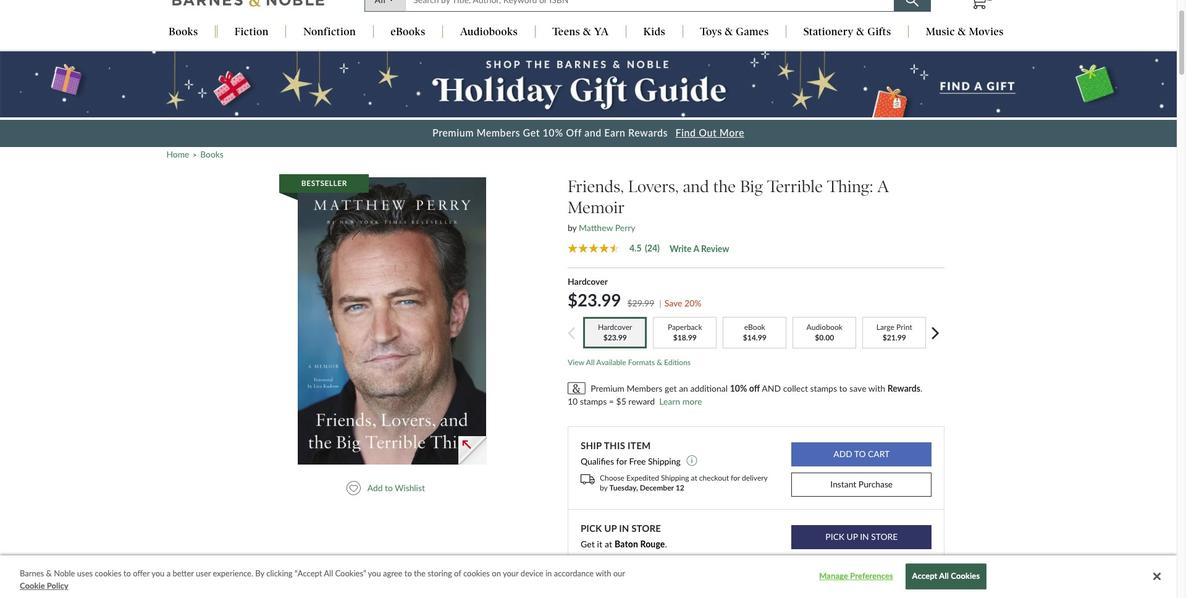Task type: locate. For each thing, give the bounding box(es) containing it.
store
[[632, 523, 661, 534]]

1 horizontal spatial cookies
[[464, 569, 490, 579]]

with right save
[[869, 383, 886, 393]]

at right it
[[605, 539, 613, 549]]

0 vertical spatial and
[[585, 127, 602, 139]]

to right 'agree'
[[405, 569, 412, 579]]

policy
[[47, 581, 68, 591]]

you right offer
[[152, 569, 165, 579]]

1 vertical spatial at
[[605, 539, 613, 549]]

all for view
[[586, 358, 595, 367]]

add to wishlist
[[368, 483, 425, 493]]

out
[[699, 127, 717, 139]]

fiction
[[235, 26, 269, 38]]

& inside barnes & noble uses cookies to offer you a better user experience. by clicking "accept all cookies" you agree to the storing of cookies on your device in accordance with our cookie policy
[[46, 569, 52, 579]]

& right toys
[[725, 26, 734, 38]]

to left save
[[840, 383, 848, 393]]

shipping right the free
[[648, 456, 681, 467]]

all right view
[[586, 358, 595, 367]]

cookies right of
[[464, 569, 490, 579]]

toys & games button
[[683, 26, 786, 39]]

save 20%
[[665, 298, 702, 308]]

& up cookie policy link
[[46, 569, 52, 579]]

clicking
[[267, 569, 293, 579]]

ship this item qualifies for free shipping
[[581, 440, 683, 467]]

0 horizontal spatial get
[[523, 127, 540, 139]]

and right lovers,
[[683, 177, 709, 196]]

1 vertical spatial get
[[581, 539, 595, 549]]

books
[[169, 26, 198, 38], [200, 149, 224, 159]]

0 vertical spatial shipping
[[648, 456, 681, 467]]

1 horizontal spatial premium
[[591, 383, 625, 393]]

available up 'manage'
[[807, 556, 837, 565]]

1 horizontal spatial .
[[921, 383, 923, 393]]

a
[[694, 243, 699, 254], [167, 569, 171, 579]]

2 horizontal spatial all
[[940, 572, 949, 581]]

at inside choose expedited shipping at checkout for delivery by
[[691, 473, 698, 482]]

1 horizontal spatial books
[[200, 149, 224, 159]]

ebooks button
[[374, 26, 443, 39]]

& left gifts
[[857, 26, 865, 38]]

a left better
[[167, 569, 171, 579]]

1 vertical spatial members
[[627, 383, 663, 393]]

0 horizontal spatial .
[[665, 539, 667, 549]]

& left ya
[[583, 26, 592, 38]]

all right accept
[[940, 572, 949, 581]]

cookies right uses
[[95, 569, 121, 579]]

& right "music" at the top right of the page
[[958, 26, 967, 38]]

premium members get an additional 10% off and collect stamps to save with rewards . 10 stamps = $5 reward learn more
[[568, 383, 923, 406]]

bestseller link
[[279, 174, 487, 465]]

& for toys & games
[[725, 26, 734, 38]]

$21.99
[[883, 333, 907, 342]]

$23.99 main content
[[0, 51, 1177, 598]]

0 horizontal spatial all
[[324, 569, 333, 579]]

0 vertical spatial members
[[477, 127, 521, 139]]

by left "matthew"
[[568, 222, 577, 233]]

for inside ship this item qualifies for free shipping
[[617, 456, 627, 467]]

None submit
[[792, 443, 932, 467], [792, 526, 932, 550], [792, 443, 932, 467], [792, 526, 932, 550]]

0 horizontal spatial cookies
[[95, 569, 121, 579]]

1 vertical spatial .
[[665, 539, 667, 549]]

view
[[568, 358, 585, 367]]

1 vertical spatial shipping
[[661, 473, 689, 482]]

gifts
[[868, 26, 892, 38]]

0 horizontal spatial by
[[568, 222, 577, 233]]

& left editions
[[657, 358, 663, 367]]

a inside barnes & noble uses cookies to offer you a better user experience. by clicking "accept all cookies" you agree to the storing of cookies on your device in accordance with our cookie policy
[[167, 569, 171, 579]]

12
[[676, 483, 685, 492]]

to left offer
[[124, 569, 131, 579]]

1 horizontal spatial with
[[869, 383, 886, 393]]

with inside barnes & noble uses cookies to offer you a better user experience. by clicking "accept all cookies" you agree to the storing of cookies on your device in accordance with our cookie policy
[[596, 569, 612, 579]]

all inside '$23.99' main content
[[586, 358, 595, 367]]

0 horizontal spatial the
[[414, 569, 426, 579]]

instant purchase button
[[792, 473, 932, 497]]

& for teens & ya
[[583, 26, 592, 38]]

within
[[839, 556, 860, 565]]

add to wishlist link
[[346, 481, 431, 495]]

add
[[368, 483, 383, 493]]

you
[[152, 569, 165, 579], [368, 569, 381, 579]]

for left delivery
[[731, 473, 740, 482]]

. inside premium members get an additional 10% off and collect stamps to save with rewards . 10 stamps = $5 reward learn more
[[921, 383, 923, 393]]

0 horizontal spatial books
[[169, 26, 198, 38]]

available left formats
[[597, 358, 627, 367]]

print
[[897, 322, 913, 332]]

for left the free
[[617, 456, 627, 467]]

rewards right earn
[[629, 127, 668, 139]]

at
[[691, 473, 698, 482], [605, 539, 613, 549], [650, 555, 658, 565]]

0 horizontal spatial 10%
[[543, 127, 564, 139]]

of
[[454, 569, 461, 579]]

1 vertical spatial 10%
[[730, 383, 748, 393]]

rewards right save
[[888, 383, 921, 393]]

1 vertical spatial premium
[[591, 383, 625, 393]]

& inside button
[[958, 26, 967, 38]]

ebook
[[745, 322, 766, 332]]

0 vertical spatial premium
[[433, 127, 474, 139]]

0 horizontal spatial at
[[605, 539, 613, 549]]

the left storing
[[414, 569, 426, 579]]

0 horizontal spatial you
[[152, 569, 165, 579]]

0 vertical spatial for
[[617, 456, 627, 467]]

1 vertical spatial by
[[600, 483, 608, 492]]

get left off
[[523, 127, 540, 139]]

at down rouge
[[650, 555, 658, 565]]

write
[[670, 243, 692, 254]]

shipping up 12
[[661, 473, 689, 482]]

premium inside premium members get an additional 10% off and collect stamps to save with rewards . 10 stamps = $5 reward learn more
[[591, 383, 625, 393]]

1 horizontal spatial for
[[731, 473, 740, 482]]

0 vertical spatial by
[[568, 222, 577, 233]]

at left checkout
[[691, 473, 698, 482]]

learn more link
[[660, 395, 702, 409]]

get left it
[[581, 539, 595, 549]]

formats
[[628, 358, 655, 367]]

books inside button
[[169, 26, 198, 38]]

1 horizontal spatial all
[[586, 358, 595, 367]]

1 horizontal spatial rewards
[[888, 383, 921, 393]]

december
[[640, 483, 674, 492]]

members inside premium members get an additional 10% off and collect stamps to save with rewards . 10 stamps = $5 reward learn more
[[627, 383, 663, 393]]

0 vertical spatial rewards
[[629, 127, 668, 139]]

accept all cookies
[[913, 572, 980, 581]]

audiobooks button
[[443, 26, 535, 39]]

1 horizontal spatial at
[[650, 555, 658, 565]]

1 vertical spatial for
[[731, 473, 740, 482]]

members for get
[[627, 383, 663, 393]]

1 vertical spatial a
[[167, 569, 171, 579]]

0 horizontal spatial premium
[[433, 127, 474, 139]]

0 vertical spatial the
[[714, 177, 736, 196]]

music & movies
[[926, 26, 1004, 38]]

0 horizontal spatial members
[[477, 127, 521, 139]]

the left 'big'
[[714, 177, 736, 196]]

learn
[[660, 396, 681, 406]]

=
[[609, 396, 614, 406]]

audiobook
[[807, 322, 843, 332]]

write a review button
[[670, 243, 730, 254]]

our
[[614, 569, 625, 579]]

baton
[[615, 539, 638, 549]]

all inside barnes & noble uses cookies to offer you a better user experience. by clicking "accept all cookies" you agree to the storing of cookies on your device in accordance with our cookie policy
[[324, 569, 333, 579]]

1 horizontal spatial 10%
[[730, 383, 748, 393]]

to
[[840, 383, 848, 393], [385, 483, 393, 493], [124, 569, 131, 579], [405, 569, 412, 579]]

big
[[740, 177, 763, 196]]

friends, lovers, and the big terrible thing: a memoir image
[[298, 177, 487, 465]]

1 horizontal spatial available
[[807, 556, 837, 565]]

stamps right collect
[[811, 383, 838, 393]]

toys & games
[[701, 26, 769, 38]]

experience.
[[213, 569, 253, 579]]

view all available formats & editions
[[568, 358, 691, 367]]

all right "accept
[[324, 569, 333, 579]]

1 vertical spatial and
[[683, 177, 709, 196]]

games
[[736, 26, 769, 38]]

and right off
[[585, 127, 602, 139]]

1 horizontal spatial and
[[683, 177, 709, 196]]

with left our
[[596, 569, 612, 579]]

privacy alert dialog
[[0, 556, 1177, 598]]

cookies"
[[335, 569, 366, 579]]

0 vertical spatial with
[[869, 383, 886, 393]]

$5
[[617, 396, 627, 406]]

home
[[167, 149, 189, 159]]

1 horizontal spatial the
[[714, 177, 736, 196]]

available
[[597, 358, 627, 367], [807, 556, 837, 565]]

0 vertical spatial stamps
[[811, 383, 838, 393]]

matthew perry link
[[579, 222, 636, 233]]

by down choose
[[600, 483, 608, 492]]

cart image
[[971, 0, 988, 10]]

1 horizontal spatial members
[[627, 383, 663, 393]]

pick
[[581, 523, 602, 534]]

excerpt image
[[459, 437, 487, 465]]

available within 2 business hours
[[807, 556, 917, 565]]

get inside pick up in store get it at baton rouge . check availability at nearby stores
[[581, 539, 595, 549]]

2 vertical spatial at
[[650, 555, 658, 565]]

audiobooks
[[460, 26, 518, 38]]

purchase
[[859, 479, 893, 490]]

a
[[878, 177, 890, 196]]

shipping inside ship this item qualifies for free shipping
[[648, 456, 681, 467]]

for inside choose expedited shipping at checkout for delivery by
[[731, 473, 740, 482]]

perry
[[615, 222, 636, 233]]

terrible
[[768, 177, 823, 196]]

0 vertical spatial available
[[597, 358, 627, 367]]

for
[[617, 456, 627, 467], [731, 473, 740, 482]]

0 vertical spatial at
[[691, 473, 698, 482]]

& for barnes & noble uses cookies to offer you a better user experience. by clicking "accept all cookies" you agree to the storing of cookies on your device in accordance with our cookie policy
[[46, 569, 52, 579]]

books inside '$23.99' main content
[[200, 149, 224, 159]]

0 vertical spatial .
[[921, 383, 923, 393]]

1 vertical spatial with
[[596, 569, 612, 579]]

paperback $18.99
[[668, 322, 703, 342]]

0 vertical spatial 10%
[[543, 127, 564, 139]]

1 horizontal spatial you
[[368, 569, 381, 579]]

up
[[605, 523, 617, 534]]

2 horizontal spatial at
[[691, 473, 698, 482]]

1 vertical spatial books
[[200, 149, 224, 159]]

$18.99
[[673, 333, 697, 342]]

audiobook $0.00
[[807, 322, 843, 342]]

1 vertical spatial rewards
[[888, 383, 921, 393]]

music & movies button
[[909, 26, 1021, 39]]

ship
[[581, 440, 602, 451]]

manage
[[820, 572, 849, 581]]

0 vertical spatial get
[[523, 127, 540, 139]]

premium for premium members get an additional 10% off and collect stamps to save with rewards . 10 stamps = $5 reward learn more
[[591, 383, 625, 393]]

0 horizontal spatial rewards
[[629, 127, 668, 139]]

matthew
[[579, 222, 613, 233]]

all inside button
[[940, 572, 949, 581]]

view all available formats & editions link
[[568, 358, 691, 367]]

books button
[[152, 26, 215, 39]]

0 vertical spatial a
[[694, 243, 699, 254]]

1 horizontal spatial get
[[581, 539, 595, 549]]

0 horizontal spatial with
[[596, 569, 612, 579]]

$0.00
[[815, 333, 835, 342]]

ya
[[594, 26, 609, 38]]

10%
[[543, 127, 564, 139], [730, 383, 748, 393]]

1 horizontal spatial by
[[600, 483, 608, 492]]

1 horizontal spatial a
[[694, 243, 699, 254]]

1 vertical spatial the
[[414, 569, 426, 579]]

1 vertical spatial stamps
[[580, 396, 607, 406]]

premium for premium members get 10% off and earn rewards find out more
[[433, 127, 474, 139]]

a right write
[[694, 243, 699, 254]]

stamps left =
[[580, 396, 607, 406]]

0 horizontal spatial for
[[617, 456, 627, 467]]

None field
[[406, 0, 895, 12]]

rouge
[[641, 539, 665, 549]]

stationery & gifts
[[804, 26, 892, 38]]

noble
[[54, 569, 75, 579]]

agree
[[383, 569, 403, 579]]

0 vertical spatial books
[[169, 26, 198, 38]]

with
[[869, 383, 886, 393], [596, 569, 612, 579]]

0 horizontal spatial a
[[167, 569, 171, 579]]

the
[[714, 177, 736, 196], [414, 569, 426, 579]]

accordance
[[554, 569, 594, 579]]

you left 'agree'
[[368, 569, 381, 579]]



Task type: describe. For each thing, give the bounding box(es) containing it.
$23.99
[[568, 290, 622, 310]]

your
[[503, 569, 519, 579]]

$23.99 $29.99
[[568, 290, 655, 310]]

thing:
[[828, 177, 874, 196]]

large print $21.99
[[877, 322, 913, 342]]

barnes & noble uses cookies to offer you a better user experience. by clicking "accept all cookies" you agree to the storing of cookies on your device in accordance with our cookie policy
[[20, 569, 625, 591]]

more
[[683, 396, 702, 406]]

check availability at nearby stores link
[[581, 555, 713, 566]]

device
[[521, 569, 544, 579]]

barnes
[[20, 569, 44, 579]]

and
[[762, 383, 781, 393]]

. inside pick up in store get it at baton rouge . check availability at nearby stores
[[665, 539, 667, 549]]

a inside '$23.99' main content
[[694, 243, 699, 254]]

0 horizontal spatial and
[[585, 127, 602, 139]]

Search by Title, Author, Keyword or ISBN text field
[[406, 0, 895, 12]]

it
[[597, 539, 603, 549]]

preferences
[[851, 572, 894, 581]]

accept
[[913, 572, 938, 581]]

offer
[[133, 569, 150, 579]]

additional
[[691, 383, 728, 393]]

collect
[[784, 383, 808, 393]]

review
[[702, 243, 730, 254]]

nonfiction
[[303, 26, 356, 38]]

in
[[546, 569, 552, 579]]

storing
[[428, 569, 452, 579]]

home link
[[167, 149, 189, 159]]

and inside "friends, lovers, and the big terrible thing: a memoir by matthew perry"
[[683, 177, 709, 196]]

members for get
[[477, 127, 521, 139]]

to right add
[[385, 483, 393, 493]]

the inside barnes & noble uses cookies to offer you a better user experience. by clicking "accept all cookies" you agree to the storing of cookies on your device in accordance with our cookie policy
[[414, 569, 426, 579]]

2 you from the left
[[368, 569, 381, 579]]

off
[[750, 383, 760, 393]]

off
[[566, 127, 582, 139]]

rewards inside premium members get an additional 10% off and collect stamps to save with rewards . 10 stamps = $5 reward learn more
[[888, 383, 921, 393]]

movies
[[970, 26, 1004, 38]]

search image
[[906, 0, 919, 7]]

with inside premium members get an additional 10% off and collect stamps to save with rewards . 10 stamps = $5 reward learn more
[[869, 383, 886, 393]]

10
[[568, 396, 578, 406]]

user
[[196, 569, 211, 579]]

write a review
[[670, 243, 730, 254]]

in
[[619, 523, 629, 534]]

earn
[[605, 127, 626, 139]]

ebook $14.99
[[743, 322, 767, 342]]

1 you from the left
[[152, 569, 165, 579]]

logo image
[[172, 0, 325, 10]]

2 cookies from the left
[[464, 569, 490, 579]]

shop the barnes & noble holiday gift guide. find a gift image
[[0, 52, 1177, 117]]

large
[[877, 322, 895, 332]]

$29.99
[[628, 298, 655, 308]]

the inside "friends, lovers, and the big terrible thing: a memoir by matthew perry"
[[714, 177, 736, 196]]

cookie
[[20, 581, 45, 591]]

more
[[720, 127, 745, 139]]

1 horizontal spatial stamps
[[811, 383, 838, 393]]

music
[[926, 26, 956, 38]]

10% inside premium members get an additional 10% off and collect stamps to save with rewards . 10 stamps = $5 reward learn more
[[730, 383, 748, 393]]

this
[[604, 440, 626, 451]]

& for stationery & gifts
[[857, 26, 865, 38]]

on
[[492, 569, 501, 579]]

kids
[[644, 26, 666, 38]]

expedited
[[627, 473, 660, 482]]

0 horizontal spatial stamps
[[580, 396, 607, 406]]

0 horizontal spatial available
[[597, 358, 627, 367]]

bestseller
[[302, 179, 347, 188]]

stationery
[[804, 26, 854, 38]]

availability
[[607, 555, 648, 565]]

& inside '$23.99' main content
[[657, 358, 663, 367]]

kids button
[[627, 26, 683, 39]]

free
[[630, 456, 646, 467]]

by inside "friends, lovers, and the big terrible thing: a memoir by matthew perry"
[[568, 222, 577, 233]]

ebooks
[[391, 26, 426, 38]]

all for accept
[[940, 572, 949, 581]]

checkout
[[700, 473, 729, 482]]

2
[[862, 556, 866, 565]]

tuesday, december 12
[[610, 483, 685, 492]]

choose
[[600, 473, 625, 482]]

instant
[[831, 479, 857, 490]]

shipping inside choose expedited shipping at checkout for delivery by
[[661, 473, 689, 482]]

& for music & movies
[[958, 26, 967, 38]]

1 vertical spatial available
[[807, 556, 837, 565]]

better
[[173, 569, 194, 579]]

by inside choose expedited shipping at checkout for delivery by
[[600, 483, 608, 492]]

hardcover
[[568, 276, 608, 287]]

cookies
[[951, 572, 980, 581]]

premium members get 10% off and earn rewards find out more
[[433, 127, 745, 139]]

1 cookies from the left
[[95, 569, 121, 579]]

reward
[[629, 396, 655, 406]]

toys
[[701, 26, 722, 38]]

paperback
[[668, 322, 703, 332]]

nonfiction button
[[286, 26, 373, 39]]

fiction button
[[218, 26, 286, 39]]

to inside premium members get an additional 10% off and collect stamps to save with rewards . 10 stamps = $5 reward learn more
[[840, 383, 848, 393]]

qualifies
[[581, 456, 614, 467]]

teens & ya button
[[536, 26, 626, 39]]

nearby stores
[[660, 555, 713, 565]]

wishlist
[[395, 483, 425, 493]]

manage preferences button
[[818, 565, 895, 589]]



Task type: vqa. For each thing, say whether or not it's contained in the screenshot.


